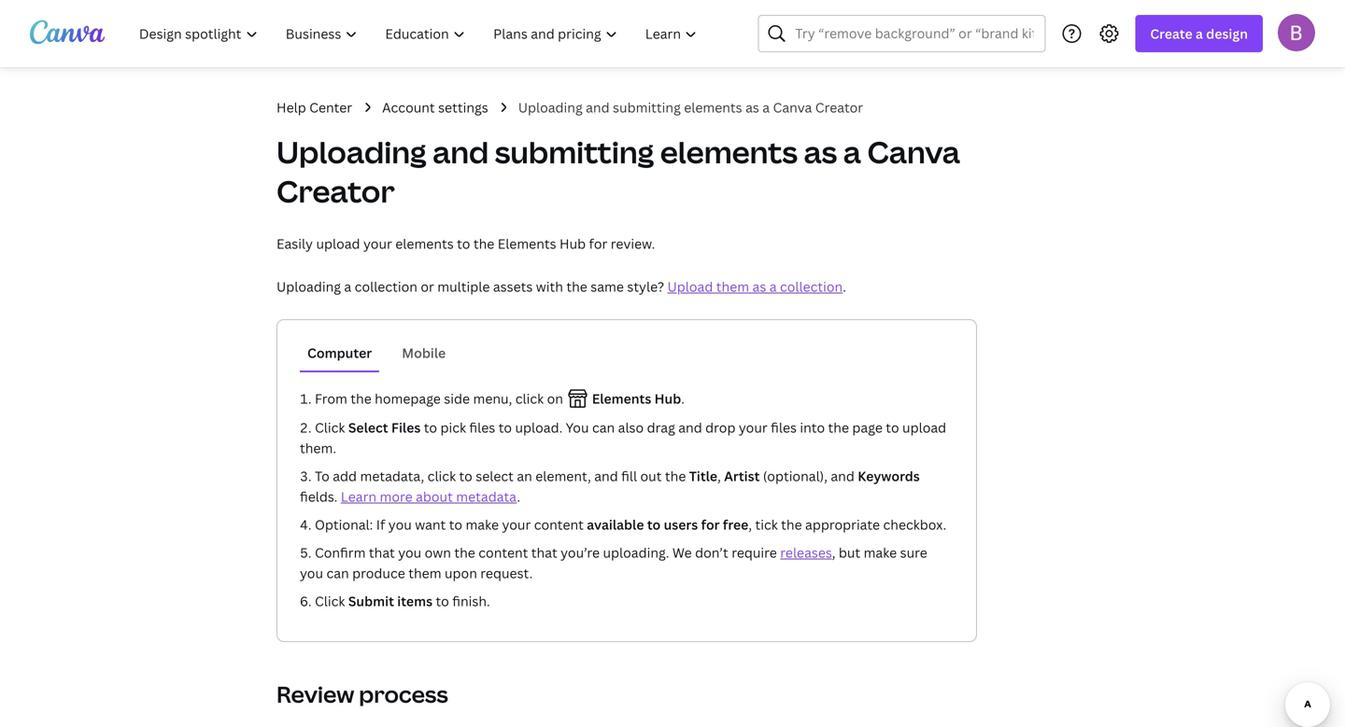 Task type: locate. For each thing, give the bounding box(es) containing it.
0 horizontal spatial elements
[[498, 235, 556, 253]]

request.
[[480, 565, 533, 583]]

1 horizontal spatial that
[[531, 544, 557, 562]]

review process
[[277, 680, 448, 710]]

for left review.
[[589, 235, 608, 253]]

click select files
[[315, 419, 421, 437]]

, inside to add metadata, click to select an element, and fill out the title , artist (optional), and keywords fields. learn more about metadata .
[[718, 468, 721, 485]]

1 horizontal spatial elements
[[592, 390, 651, 408]]

2 click from the top
[[315, 593, 345, 611]]

files right "pick"
[[469, 419, 495, 437]]

0 horizontal spatial ,
[[718, 468, 721, 485]]

1 vertical spatial as
[[804, 132, 837, 172]]

users
[[664, 516, 698, 534]]

you for want
[[388, 516, 412, 534]]

easily
[[277, 235, 313, 253]]

elements hub
[[589, 390, 681, 408]]

1 vertical spatial can
[[326, 565, 349, 583]]

1 horizontal spatial content
[[534, 516, 584, 534]]

drop
[[706, 419, 736, 437]]

files
[[469, 419, 495, 437], [771, 419, 797, 437]]

can down confirm
[[326, 565, 349, 583]]

1 vertical spatial uploading and submitting elements as a canva creator
[[277, 132, 960, 212]]

click up them.
[[315, 419, 345, 437]]

style?
[[627, 278, 664, 296]]

, inside , but make sure you can produce them upon request.
[[832, 544, 836, 562]]

keywords
[[858, 468, 920, 485]]

0 vertical spatial ,
[[718, 468, 721, 485]]

element,
[[536, 468, 591, 485]]

can
[[592, 419, 615, 437], [326, 565, 349, 583]]

make down metadata
[[466, 516, 499, 534]]

uploading down the "center"
[[277, 132, 427, 172]]

available
[[587, 516, 644, 534]]

.
[[843, 278, 846, 296], [681, 390, 685, 408], [517, 488, 520, 506]]

to right 'items'
[[436, 593, 449, 611]]

a
[[1196, 25, 1203, 43], [763, 99, 770, 116], [843, 132, 861, 172], [344, 278, 351, 296], [770, 278, 777, 296]]

the right out
[[665, 468, 686, 485]]

the
[[474, 235, 495, 253], [566, 278, 587, 296], [351, 390, 372, 408], [828, 419, 849, 437], [665, 468, 686, 485], [781, 516, 802, 534], [454, 544, 475, 562]]

1 vertical spatial ,
[[749, 516, 752, 534]]

uploading a collection or multiple assets with the same style? upload them as a collection .
[[277, 278, 846, 296]]

computer button
[[300, 335, 380, 371]]

click left on on the left bottom of page
[[515, 390, 544, 408]]

from the homepage side menu, click on
[[315, 390, 566, 408]]

1 vertical spatial uploading
[[277, 132, 427, 172]]

them.
[[300, 440, 336, 457]]

bob builder image
[[1278, 14, 1315, 51]]

1 horizontal spatial them
[[716, 278, 749, 296]]

2 collection from the left
[[780, 278, 843, 296]]

account settings
[[382, 99, 488, 116]]

0 horizontal spatial can
[[326, 565, 349, 583]]

tick
[[755, 516, 778, 534]]

1 files from the left
[[469, 419, 495, 437]]

about
[[416, 488, 453, 506]]

create a design
[[1150, 25, 1248, 43]]

review
[[277, 680, 354, 710]]

0 vertical spatial canva
[[773, 99, 812, 116]]

0 horizontal spatial click
[[428, 468, 456, 485]]

uploading
[[518, 99, 583, 116], [277, 132, 427, 172], [277, 278, 341, 296]]

,
[[718, 468, 721, 485], [749, 516, 752, 534], [832, 544, 836, 562]]

process
[[359, 680, 448, 710]]

the up multiple at the top left of page
[[474, 235, 495, 253]]

can inside to pick files to upload. you can also drag and drop your files into the page to upload them.
[[592, 419, 615, 437]]

0 vertical spatial creator
[[815, 99, 863, 116]]

, left tick in the right bottom of the page
[[749, 516, 752, 534]]

to left select
[[459, 468, 473, 485]]

creator
[[815, 99, 863, 116], [277, 171, 395, 212]]

files left into
[[771, 419, 797, 437]]

Try "remove background" or "brand kit" search field
[[795, 16, 1034, 51]]

2 that from the left
[[531, 544, 557, 562]]

the right into
[[828, 419, 849, 437]]

0 horizontal spatial upload
[[316, 235, 360, 253]]

them right "upload"
[[716, 278, 749, 296]]

0 horizontal spatial content
[[479, 544, 528, 562]]

uploading and submitting elements as a canva creator link
[[518, 97, 863, 118]]

2 horizontal spatial ,
[[832, 544, 836, 562]]

click left submit
[[315, 593, 345, 611]]

that up produce
[[369, 544, 395, 562]]

upload.
[[515, 419, 563, 437]]

uploading down easily
[[277, 278, 341, 296]]

, for title
[[718, 468, 721, 485]]

can right you
[[592, 419, 615, 437]]

drag
[[647, 419, 675, 437]]

upload inside to pick files to upload. you can also drag and drop your files into the page to upload them.
[[903, 419, 947, 437]]

1 horizontal spatial can
[[592, 419, 615, 437]]

0 vertical spatial click
[[315, 419, 345, 437]]

upload right page
[[903, 419, 947, 437]]

items
[[397, 593, 433, 611]]

2 vertical spatial ,
[[832, 544, 836, 562]]

account
[[382, 99, 435, 116]]

title
[[689, 468, 718, 485]]

0 vertical spatial elements
[[498, 235, 556, 253]]

1 vertical spatial upload
[[903, 419, 947, 437]]

your down metadata
[[502, 516, 531, 534]]

that left you're
[[531, 544, 557, 562]]

elements
[[498, 235, 556, 253], [592, 390, 651, 408]]

into
[[800, 419, 825, 437]]

them down own
[[408, 565, 441, 583]]

optional: if you want to make your content available to users for free , tick the appropriate checkbox.
[[315, 516, 947, 534]]

for
[[589, 235, 608, 253], [701, 516, 720, 534]]

multiple
[[437, 278, 490, 296]]

0 horizontal spatial creator
[[277, 171, 395, 212]]

side
[[444, 390, 470, 408]]

uploading inside uploading and submitting elements as a canva creator link
[[518, 99, 583, 116]]

0 horizontal spatial them
[[408, 565, 441, 583]]

0 vertical spatial hub
[[560, 235, 586, 253]]

computer
[[307, 344, 372, 362]]

an
[[517, 468, 532, 485]]

1 vertical spatial you
[[398, 544, 422, 562]]

1 horizontal spatial .
[[681, 390, 685, 408]]

0 vertical spatial click
[[515, 390, 544, 408]]

2 vertical spatial as
[[753, 278, 766, 296]]

1 vertical spatial elements
[[592, 390, 651, 408]]

1 vertical spatial them
[[408, 565, 441, 583]]

2 vertical spatial you
[[300, 565, 323, 583]]

0 vertical spatial you
[[388, 516, 412, 534]]

0 vertical spatial content
[[534, 516, 584, 534]]

1 horizontal spatial click
[[515, 390, 544, 408]]

and inside to pick files to upload. you can also drag and drop your files into the page to upload them.
[[678, 419, 702, 437]]

1 vertical spatial click
[[428, 468, 456, 485]]

1 horizontal spatial make
[[864, 544, 897, 562]]

that
[[369, 544, 395, 562], [531, 544, 557, 562]]

upload
[[316, 235, 360, 253], [903, 419, 947, 437]]

to
[[457, 235, 470, 253], [424, 419, 437, 437], [499, 419, 512, 437], [886, 419, 899, 437], [459, 468, 473, 485], [449, 516, 462, 534], [647, 516, 661, 534], [436, 593, 449, 611]]

center
[[309, 99, 352, 116]]

1 horizontal spatial files
[[771, 419, 797, 437]]

elements up "assets"
[[498, 235, 556, 253]]

1 vertical spatial for
[[701, 516, 720, 534]]

canva
[[773, 99, 812, 116], [867, 132, 960, 172]]

0 vertical spatial make
[[466, 516, 499, 534]]

0 vertical spatial uploading and submitting elements as a canva creator
[[518, 99, 863, 116]]

click up about
[[428, 468, 456, 485]]

mobile button
[[395, 335, 453, 371]]

if
[[376, 516, 385, 534]]

account settings link
[[382, 97, 488, 118]]

to left "pick"
[[424, 419, 437, 437]]

confirm that you own the content that you're uploading. we don't require releases
[[315, 544, 832, 562]]

2 horizontal spatial your
[[739, 419, 768, 437]]

own
[[425, 544, 451, 562]]

content
[[534, 516, 584, 534], [479, 544, 528, 562]]

or
[[421, 278, 434, 296]]

learn more about metadata link
[[341, 488, 517, 506]]

2 vertical spatial .
[[517, 488, 520, 506]]

content up confirm that you own the content that you're uploading. we don't require releases
[[534, 516, 584, 534]]

the inside to add metadata, click to select an element, and fill out the title , artist (optional), and keywords fields. learn more about metadata .
[[665, 468, 686, 485]]

the inside to pick files to upload. you can also drag and drop your files into the page to upload them.
[[828, 419, 849, 437]]

hub up drag
[[655, 390, 681, 408]]

0 vertical spatial can
[[592, 419, 615, 437]]

you
[[388, 516, 412, 534], [398, 544, 422, 562], [300, 565, 323, 583]]

elements up also
[[592, 390, 651, 408]]

0 vertical spatial uploading
[[518, 99, 583, 116]]

learn
[[341, 488, 377, 506]]

uploading and submitting elements as a canva creator
[[518, 99, 863, 116], [277, 132, 960, 212]]

upload right easily
[[316, 235, 360, 253]]

create
[[1150, 25, 1193, 43]]

metadata,
[[360, 468, 424, 485]]

don't
[[695, 544, 729, 562]]

1 vertical spatial your
[[739, 419, 768, 437]]

releases
[[780, 544, 832, 562]]

0 vertical spatial upload
[[316, 235, 360, 253]]

1 vertical spatial make
[[864, 544, 897, 562]]

to right page
[[886, 419, 899, 437]]

them
[[716, 278, 749, 296], [408, 565, 441, 583]]

1 horizontal spatial upload
[[903, 419, 947, 437]]

your right drop
[[739, 419, 768, 437]]

design
[[1206, 25, 1248, 43]]

to pick files to upload. you can also drag and drop your files into the page to upload them.
[[300, 419, 947, 457]]

0 vertical spatial as
[[746, 99, 759, 116]]

hub up uploading a collection or multiple assets with the same style? upload them as a collection .
[[560, 235, 586, 253]]

require
[[732, 544, 777, 562]]

you down confirm
[[300, 565, 323, 583]]

you
[[566, 419, 589, 437]]

0 horizontal spatial collection
[[355, 278, 418, 296]]

0 vertical spatial for
[[589, 235, 608, 253]]

2 vertical spatial elements
[[395, 235, 454, 253]]

, left but
[[832, 544, 836, 562]]

1 horizontal spatial collection
[[780, 278, 843, 296]]

click for click submit items to finish.
[[315, 593, 345, 611]]

1 horizontal spatial creator
[[815, 99, 863, 116]]

0 vertical spatial submitting
[[613, 99, 681, 116]]

2 vertical spatial your
[[502, 516, 531, 534]]

collection
[[355, 278, 418, 296], [780, 278, 843, 296]]

0 horizontal spatial .
[[517, 488, 520, 506]]

0 vertical spatial your
[[363, 235, 392, 253]]

hub
[[560, 235, 586, 253], [655, 390, 681, 408]]

make
[[466, 516, 499, 534], [864, 544, 897, 562]]

0 horizontal spatial for
[[589, 235, 608, 253]]

1 horizontal spatial canva
[[867, 132, 960, 172]]

, left the artist
[[718, 468, 721, 485]]

make right but
[[864, 544, 897, 562]]

same
[[591, 278, 624, 296]]

content up request.
[[479, 544, 528, 562]]

0 horizontal spatial that
[[369, 544, 395, 562]]

upload
[[668, 278, 713, 296]]

1 vertical spatial elements
[[660, 132, 798, 172]]

1 vertical spatial hub
[[655, 390, 681, 408]]

1 horizontal spatial ,
[[749, 516, 752, 534]]

your
[[363, 235, 392, 253], [739, 419, 768, 437], [502, 516, 531, 534]]

checkbox.
[[883, 516, 947, 534]]

you inside , but make sure you can produce them upon request.
[[300, 565, 323, 583]]

you right if
[[388, 516, 412, 534]]

2 horizontal spatial .
[[843, 278, 846, 296]]

you left own
[[398, 544, 422, 562]]

uploading right settings
[[518, 99, 583, 116]]

1 click from the top
[[315, 419, 345, 437]]

1 vertical spatial click
[[315, 593, 345, 611]]

0 horizontal spatial files
[[469, 419, 495, 437]]

for left free
[[701, 516, 720, 534]]

your right easily
[[363, 235, 392, 253]]



Task type: vqa. For each thing, say whether or not it's contained in the screenshot.


Task type: describe. For each thing, give the bounding box(es) containing it.
(optional),
[[763, 468, 828, 485]]

homepage
[[375, 390, 441, 408]]

produce
[[352, 565, 405, 583]]

click for click select files
[[315, 419, 345, 437]]

0 vertical spatial them
[[716, 278, 749, 296]]

0 horizontal spatial make
[[466, 516, 499, 534]]

uploading.
[[603, 544, 669, 562]]

want
[[415, 516, 446, 534]]

review.
[[611, 235, 655, 253]]

you're
[[561, 544, 600, 562]]

. inside to add metadata, click to select an element, and fill out the title , artist (optional), and keywords fields. learn more about metadata .
[[517, 488, 520, 506]]

to
[[315, 468, 330, 485]]

to left the users
[[647, 516, 661, 534]]

on
[[547, 390, 563, 408]]

help
[[277, 99, 306, 116]]

upload them as a collection link
[[668, 278, 843, 296]]

0 vertical spatial elements
[[684, 99, 742, 116]]

releases link
[[780, 544, 832, 562]]

but
[[839, 544, 861, 562]]

1 vertical spatial creator
[[277, 171, 395, 212]]

them inside , but make sure you can produce them upon request.
[[408, 565, 441, 583]]

upon
[[445, 565, 477, 583]]

click inside to add metadata, click to select an element, and fill out the title , artist (optional), and keywords fields. learn more about metadata .
[[428, 468, 456, 485]]

1 horizontal spatial hub
[[655, 390, 681, 408]]

0 vertical spatial .
[[843, 278, 846, 296]]

1 collection from the left
[[355, 278, 418, 296]]

click submit items to finish.
[[315, 593, 490, 611]]

more
[[380, 488, 413, 506]]

select
[[348, 419, 388, 437]]

free
[[723, 516, 749, 534]]

to down menu,
[[499, 419, 512, 437]]

submit
[[348, 593, 394, 611]]

to up multiple at the top left of page
[[457, 235, 470, 253]]

assets
[[493, 278, 533, 296]]

fields.
[[300, 488, 338, 506]]

make inside , but make sure you can produce them upon request.
[[864, 544, 897, 562]]

1 vertical spatial canva
[[867, 132, 960, 172]]

with
[[536, 278, 563, 296]]

your inside to pick files to upload. you can also drag and drop your files into the page to upload them.
[[739, 419, 768, 437]]

to inside to add metadata, click to select an element, and fill out the title , artist (optional), and keywords fields. learn more about metadata .
[[459, 468, 473, 485]]

, for free
[[749, 516, 752, 534]]

to add metadata, click to select an element, and fill out the title , artist (optional), and keywords fields. learn more about metadata .
[[300, 468, 920, 506]]

help center link
[[277, 97, 352, 118]]

1 horizontal spatial for
[[701, 516, 720, 534]]

the right with
[[566, 278, 587, 296]]

optional:
[[315, 516, 373, 534]]

you for own
[[398, 544, 422, 562]]

the up upon
[[454, 544, 475, 562]]

from
[[315, 390, 347, 408]]

0 horizontal spatial canva
[[773, 99, 812, 116]]

confirm
[[315, 544, 366, 562]]

0 horizontal spatial hub
[[560, 235, 586, 253]]

files
[[391, 419, 421, 437]]

1 vertical spatial content
[[479, 544, 528, 562]]

create a design button
[[1135, 15, 1263, 52]]

the right tick in the right bottom of the page
[[781, 516, 802, 534]]

finish.
[[452, 593, 490, 611]]

2 vertical spatial uploading
[[277, 278, 341, 296]]

can inside , but make sure you can produce them upon request.
[[326, 565, 349, 583]]

1 vertical spatial .
[[681, 390, 685, 408]]

sure
[[900, 544, 928, 562]]

fill
[[621, 468, 637, 485]]

1 vertical spatial submitting
[[495, 132, 654, 172]]

select
[[476, 468, 514, 485]]

, but make sure you can produce them upon request.
[[300, 544, 928, 583]]

2 files from the left
[[771, 419, 797, 437]]

to right want
[[449, 516, 462, 534]]

help center
[[277, 99, 352, 116]]

0 horizontal spatial your
[[363, 235, 392, 253]]

we
[[673, 544, 692, 562]]

settings
[[438, 99, 488, 116]]

menu,
[[473, 390, 512, 408]]

page
[[852, 419, 883, 437]]

appropriate
[[805, 516, 880, 534]]

the up click select files at bottom left
[[351, 390, 372, 408]]

1 horizontal spatial your
[[502, 516, 531, 534]]

top level navigation element
[[127, 15, 713, 52]]

add
[[333, 468, 357, 485]]

metadata
[[456, 488, 517, 506]]

a inside dropdown button
[[1196, 25, 1203, 43]]

1 that from the left
[[369, 544, 395, 562]]

mobile
[[402, 344, 446, 362]]

out
[[640, 468, 662, 485]]

also
[[618, 419, 644, 437]]

easily upload your elements to the elements hub for review.
[[277, 235, 655, 253]]

pick
[[440, 419, 466, 437]]



